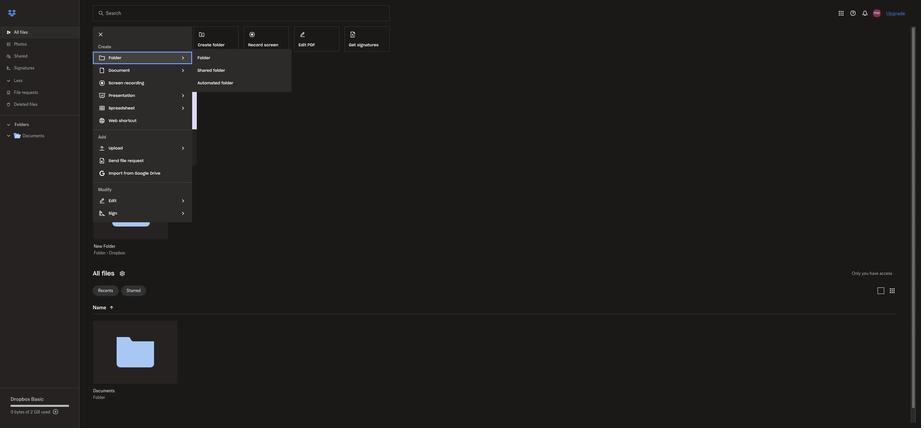 Task type: vqa. For each thing, say whether or not it's contained in the screenshot.
UPGRADE
yes



Task type: locate. For each thing, give the bounding box(es) containing it.
1 horizontal spatial all files
[[93, 270, 114, 278]]

get for get started with dropbox
[[93, 61, 101, 66]]

stay
[[99, 141, 107, 146]]

create folder button
[[194, 27, 239, 52]]

0 horizontal spatial shared
[[14, 54, 28, 59]]

screen
[[109, 81, 123, 86]]

upload menu item
[[93, 142, 192, 155]]

file requests link
[[5, 87, 80, 99]]

files inside "list item"
[[20, 30, 28, 35]]

2 horizontal spatial dropbox
[[130, 61, 149, 66]]

all files up 'recents'
[[93, 270, 114, 278]]

folder up started
[[109, 55, 122, 60]]

gb
[[34, 410, 40, 415]]

get left signatures on the top of page
[[349, 42, 356, 47]]

import from google drive
[[109, 171, 160, 176]]

1 vertical spatial get
[[93, 61, 101, 66]]

file requests
[[14, 90, 38, 95]]

dropbox
[[130, 61, 149, 66], [109, 251, 125, 256], [11, 397, 30, 403]]

1 horizontal spatial documents
[[93, 389, 115, 394]]

create folder
[[198, 42, 225, 47]]

upload
[[109, 146, 123, 151]]

all files up the photos on the top
[[14, 30, 28, 35]]

0 horizontal spatial dropbox
[[11, 397, 30, 403]]

screen recording menu item
[[93, 77, 192, 89]]

shared
[[14, 54, 28, 59], [198, 68, 212, 73]]

all files
[[14, 30, 28, 35], [93, 270, 114, 278]]

dropbox down new folder button at left bottom
[[109, 251, 125, 256]]

2 vertical spatial dropbox
[[11, 397, 30, 403]]

dropbox basic
[[11, 397, 44, 403]]

all inside "list item"
[[14, 30, 19, 35]]

0 horizontal spatial all files
[[14, 30, 28, 35]]

folder • dropbox button
[[94, 251, 155, 256]]

1 vertical spatial folder
[[213, 68, 225, 73]]

files
[[20, 30, 28, 35], [30, 102, 37, 107], [155, 134, 163, 139], [102, 270, 114, 278]]

send file request menu item
[[93, 155, 192, 167]]

less
[[14, 78, 23, 83]]

edit for edit pdf
[[299, 42, 306, 47]]

1 vertical spatial all files
[[93, 270, 114, 278]]

starred button
[[121, 286, 146, 297]]

install on desktop to work on files offline and stay synced.
[[99, 134, 184, 146]]

list
[[0, 23, 80, 115]]

used
[[41, 410, 50, 415]]

shared for shared folder
[[198, 68, 212, 73]]

modify
[[98, 188, 112, 193]]

files left offline
[[155, 134, 163, 139]]

all
[[14, 30, 19, 35], [93, 270, 100, 278]]

edit inside menu item
[[109, 199, 116, 203]]

photos link
[[5, 38, 80, 50]]

folder down documents button
[[93, 396, 105, 401]]

edit menu item
[[93, 195, 192, 207]]

from inside menu item
[[124, 171, 134, 176]]

folder for automated folder
[[221, 81, 233, 86]]

work
[[139, 134, 148, 139]]

1 vertical spatial dropbox
[[109, 251, 125, 256]]

edit
[[299, 42, 306, 47], [109, 199, 116, 203]]

all files list item
[[0, 27, 80, 38]]

on right work
[[149, 134, 154, 139]]

1 horizontal spatial dropbox
[[109, 251, 125, 256]]

new folder button
[[94, 244, 155, 249]]

folder
[[213, 42, 225, 47], [213, 68, 225, 73], [221, 81, 233, 86]]

create for create
[[98, 44, 111, 49]]

folder right automated
[[221, 81, 233, 86]]

close image
[[95, 29, 106, 40]]

documents inside row
[[93, 389, 115, 394]]

record
[[248, 42, 263, 47]]

have
[[870, 271, 879, 276]]

0 horizontal spatial on
[[112, 134, 117, 139]]

new folder folder • dropbox
[[94, 244, 125, 256]]

get for get signatures
[[349, 42, 356, 47]]

0 horizontal spatial all
[[14, 30, 19, 35]]

import from google drive menu item
[[93, 167, 192, 180]]

1 horizontal spatial edit
[[299, 42, 306, 47]]

get signatures
[[349, 42, 379, 47]]

from down send file request
[[124, 171, 134, 176]]

list containing all files
[[0, 23, 80, 115]]

your
[[129, 170, 139, 176]]

signatures
[[357, 42, 379, 47]]

0 bytes of 2 gb used
[[11, 410, 50, 415]]

edit for edit
[[109, 199, 116, 203]]

0 vertical spatial all files
[[14, 30, 28, 35]]

files up the photos on the top
[[20, 30, 28, 35]]

1 horizontal spatial on
[[149, 134, 154, 139]]

0 vertical spatial dropbox
[[130, 61, 149, 66]]

shared up automated
[[198, 68, 212, 73]]

documents
[[23, 134, 44, 139], [93, 389, 115, 394]]

from for suggested
[[118, 170, 128, 176]]

you
[[862, 271, 869, 276]]

requests
[[22, 90, 38, 95]]

all up the photos on the top
[[14, 30, 19, 35]]

on up 'synced.'
[[112, 134, 117, 139]]

on
[[112, 134, 117, 139], [149, 134, 154, 139]]

shared folder
[[198, 68, 225, 73]]

1 horizontal spatial create
[[198, 42, 212, 47]]

import
[[109, 171, 123, 176]]

menu
[[93, 27, 192, 223], [192, 49, 292, 92]]

folder inside button
[[213, 42, 225, 47]]

screen
[[264, 42, 278, 47]]

folder menu item
[[93, 52, 192, 64]]

folders
[[15, 122, 29, 127]]

1 vertical spatial documents
[[93, 389, 115, 394]]

0 horizontal spatial documents
[[23, 134, 44, 139]]

dropbox up bytes
[[11, 397, 30, 403]]

get left started
[[93, 61, 101, 66]]

dropbox right the with
[[130, 61, 149, 66]]

folder, documents row
[[93, 321, 177, 406]]

get signatures button
[[345, 27, 390, 52]]

from for import
[[124, 171, 134, 176]]

create up shared folder
[[198, 42, 212, 47]]

get inside button
[[349, 42, 356, 47]]

google
[[135, 171, 149, 176]]

folder
[[109, 55, 122, 60], [198, 55, 210, 60], [104, 244, 115, 249], [94, 251, 106, 256], [93, 396, 105, 401]]

record screen
[[248, 42, 278, 47]]

offline
[[164, 134, 176, 139]]

create
[[198, 42, 212, 47], [98, 44, 111, 49]]

1 vertical spatial shared
[[198, 68, 212, 73]]

from
[[118, 170, 128, 176], [124, 171, 134, 176]]

1 horizontal spatial all
[[93, 270, 100, 278]]

folder up •
[[104, 244, 115, 249]]

2 vertical spatial folder
[[221, 81, 233, 86]]

upgrade
[[886, 10, 905, 16]]

folder up shared folder
[[213, 42, 225, 47]]

documents folder
[[93, 389, 115, 401]]

deleted
[[14, 102, 29, 107]]

0 vertical spatial shared
[[14, 54, 28, 59]]

files inside install on desktop to work on files offline and stay synced.
[[155, 134, 163, 139]]

0 vertical spatial documents
[[23, 134, 44, 139]]

screen recording
[[109, 81, 144, 86]]

edit up sign
[[109, 199, 116, 203]]

1 vertical spatial edit
[[109, 199, 116, 203]]

create inside button
[[198, 42, 212, 47]]

0 vertical spatial folder
[[213, 42, 225, 47]]

None field
[[0, 0, 51, 7]]

bytes
[[14, 410, 25, 415]]

folder up automated folder on the top
[[213, 68, 225, 73]]

0 vertical spatial edit
[[299, 42, 306, 47]]

shared down the photos on the top
[[14, 54, 28, 59]]

shared for shared
[[14, 54, 28, 59]]

photos
[[14, 42, 27, 47]]

all up 'recents'
[[93, 270, 100, 278]]

0 horizontal spatial create
[[98, 44, 111, 49]]

automated folder
[[198, 81, 233, 86]]

1 horizontal spatial get
[[349, 42, 356, 47]]

edit left pdf
[[299, 42, 306, 47]]

get more space image
[[52, 409, 60, 417]]

started
[[102, 61, 118, 66]]

•
[[107, 251, 108, 256]]

with
[[119, 61, 129, 66]]

0 vertical spatial get
[[349, 42, 356, 47]]

0 horizontal spatial edit
[[109, 199, 116, 203]]

signatures
[[14, 66, 34, 71]]

files right deleted
[[30, 102, 37, 107]]

2
[[30, 410, 33, 415]]

get
[[349, 42, 356, 47], [93, 61, 101, 66]]

create down "close" image
[[98, 44, 111, 49]]

folder down new
[[94, 251, 106, 256]]

0 vertical spatial all
[[14, 30, 19, 35]]

sign menu item
[[93, 207, 192, 220]]

1 horizontal spatial shared
[[198, 68, 212, 73]]

create inside menu
[[98, 44, 111, 49]]

and
[[177, 134, 184, 139]]

edit inside button
[[299, 42, 306, 47]]

from left your
[[118, 170, 128, 176]]

0 horizontal spatial get
[[93, 61, 101, 66]]

shared inside menu
[[198, 68, 212, 73]]

dropbox inside new folder folder • dropbox
[[109, 251, 125, 256]]



Task type: describe. For each thing, give the bounding box(es) containing it.
starred
[[126, 289, 141, 294]]

pdf
[[308, 42, 315, 47]]

1 on from the left
[[112, 134, 117, 139]]

folder for create folder
[[213, 42, 225, 47]]

suggested
[[92, 170, 116, 176]]

web
[[109, 118, 118, 123]]

edit pdf
[[299, 42, 315, 47]]

desktop
[[118, 134, 133, 139]]

all files inside "list item"
[[14, 30, 28, 35]]

folder inside documents folder
[[93, 396, 105, 401]]

presentation
[[109, 93, 135, 98]]

deleted files
[[14, 102, 37, 107]]

all files link
[[5, 27, 80, 38]]

sign
[[109, 211, 117, 216]]

new
[[94, 244, 102, 249]]

request
[[128, 158, 144, 163]]

documents link
[[13, 132, 74, 141]]

name button
[[93, 304, 148, 312]]

to
[[134, 134, 138, 139]]

less image
[[5, 78, 12, 84]]

documents for documents folder
[[93, 389, 115, 394]]

document menu item
[[93, 64, 192, 77]]

files up 'recents'
[[102, 270, 114, 278]]

upgrade link
[[886, 10, 905, 16]]

menu containing create
[[93, 27, 192, 223]]

documents button
[[93, 389, 163, 394]]

add
[[98, 135, 106, 140]]

web shortcut menu item
[[93, 115, 192, 127]]

documents for documents
[[23, 134, 44, 139]]

folders button
[[0, 120, 80, 130]]

recents button
[[93, 286, 119, 297]]

create for create folder
[[198, 42, 212, 47]]

0
[[11, 410, 13, 415]]

menu containing folder
[[192, 49, 292, 92]]

automated
[[198, 81, 220, 86]]

send
[[109, 158, 119, 163]]

drive
[[150, 171, 160, 176]]

deleted files link
[[5, 99, 80, 111]]

install
[[99, 134, 111, 139]]

1 vertical spatial all
[[93, 270, 100, 278]]

edit pdf button
[[294, 27, 339, 52]]

document
[[109, 68, 130, 73]]

2 on from the left
[[149, 134, 154, 139]]

synced.
[[108, 141, 123, 146]]

presentation menu item
[[93, 89, 192, 102]]

file
[[14, 90, 21, 95]]

shared link
[[5, 50, 80, 62]]

file
[[120, 158, 126, 163]]

recents
[[98, 289, 113, 294]]

name
[[93, 305, 106, 311]]

basic
[[31, 397, 44, 403]]

spreadsheet
[[109, 106, 135, 111]]

of
[[26, 410, 29, 415]]

record screen button
[[244, 27, 289, 52]]

folder for shared folder
[[213, 68, 225, 73]]

recording
[[124, 81, 144, 86]]

suggested from your activity
[[92, 170, 156, 176]]

dropbox image
[[5, 7, 19, 20]]

spreadsheet menu item
[[93, 102, 192, 115]]

only
[[852, 271, 861, 276]]

only you have access
[[852, 271, 892, 276]]

get started with dropbox
[[93, 61, 149, 66]]

folder up shared folder
[[198, 55, 210, 60]]

signatures link
[[5, 62, 80, 74]]

access
[[880, 271, 892, 276]]

activity
[[140, 170, 156, 176]]

web shortcut
[[109, 118, 137, 123]]

send file request
[[109, 158, 144, 163]]

folder inside menu item
[[109, 55, 122, 60]]

shortcut
[[119, 118, 137, 123]]



